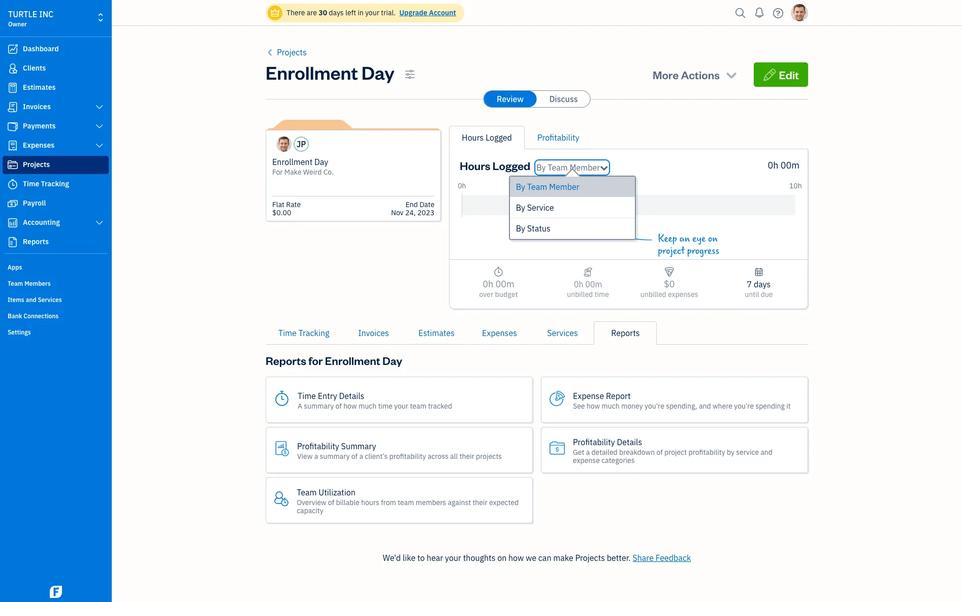Task type: vqa. For each thing, say whether or not it's contained in the screenshot.
left
yes



Task type: locate. For each thing, give the bounding box(es) containing it.
00m up 10h
[[781, 160, 800, 171]]

invoices link
[[3, 98, 109, 116], [342, 322, 405, 345]]

your right in
[[365, 8, 379, 17]]

profitability up detailed
[[573, 437, 615, 447]]

1 vertical spatial enrollment
[[272, 157, 313, 167]]

0 horizontal spatial days
[[329, 8, 344, 17]]

profitability left across
[[390, 452, 426, 461]]

expense
[[573, 391, 604, 401]]

2 horizontal spatial your
[[445, 553, 461, 564]]

and inside profitability details get a detailed breakdown of project profitability by service and expense categories
[[761, 448, 773, 457]]

enrollment for enrollment day
[[266, 60, 358, 84]]

1 horizontal spatial reports link
[[594, 322, 657, 345]]

across
[[428, 452, 449, 461]]

1 vertical spatial estimates link
[[405, 322, 468, 345]]

invoices
[[23, 102, 51, 111], [358, 328, 389, 338]]

1 horizontal spatial 00m
[[585, 279, 602, 290]]

left
[[345, 8, 356, 17]]

where
[[713, 402, 733, 411]]

2 chevron large down image from the top
[[95, 142, 104, 150]]

1 unbilled from the left
[[567, 290, 593, 299]]

chevron large down image for expenses
[[95, 142, 104, 150]]

0h inside 0h 00m over budget
[[483, 278, 493, 290]]

tracked
[[428, 402, 452, 411]]

payroll
[[23, 199, 46, 208]]

expenses inside main "element"
[[23, 141, 54, 150]]

enrollment down projects button
[[266, 60, 358, 84]]

1 horizontal spatial and
[[699, 402, 711, 411]]

invoices inside main "element"
[[23, 102, 51, 111]]

dashboard image
[[7, 44, 19, 54]]

chevron large down image down payroll link
[[95, 219, 104, 227]]

1 vertical spatial chevron large down image
[[95, 219, 104, 227]]

hours logged down review
[[462, 133, 512, 143]]

1 horizontal spatial reports
[[266, 354, 306, 368]]

by service option
[[510, 198, 635, 218]]

report image
[[7, 237, 19, 247]]

by up by service
[[516, 182, 525, 192]]

0 vertical spatial your
[[365, 8, 379, 17]]

unbilled down expenses image
[[641, 290, 667, 299]]

2 much from the left
[[602, 402, 620, 411]]

2 chevron large down image from the top
[[95, 219, 104, 227]]

00m inside 0h 00m unbilled time
[[585, 279, 602, 290]]

2023
[[418, 208, 435, 217]]

money
[[621, 402, 643, 411]]

profitability for profitability summary view a summary of a client's profitability across all their projects
[[297, 441, 339, 451]]

and right items
[[26, 296, 36, 304]]

0 vertical spatial chevron large down image
[[95, 103, 104, 111]]

keep an eye on project progress
[[658, 233, 719, 257]]

reports for enrollment day
[[266, 354, 402, 368]]

timetracking image
[[493, 266, 504, 278]]

summary
[[304, 402, 334, 411], [320, 452, 350, 461]]

0 vertical spatial tracking
[[41, 179, 69, 189]]

projects right make on the right bottom
[[575, 553, 605, 564]]

0 horizontal spatial details
[[339, 391, 364, 401]]

team left tracked on the bottom left of page
[[410, 402, 427, 411]]

1 vertical spatial chevron large down image
[[95, 142, 104, 150]]

profitability summary view a summary of a client's profitability across all their projects
[[297, 441, 502, 461]]

your left tracked on the bottom left of page
[[394, 402, 408, 411]]

00m inside 0h 00m over budget
[[496, 278, 515, 290]]

profitability inside profitability details get a detailed breakdown of project profitability by service and expense categories
[[689, 448, 725, 457]]

profitability up by team member field
[[538, 133, 580, 143]]

chevron large down image inside payments link
[[95, 122, 104, 131]]

0h for 0h 00m over budget
[[483, 278, 493, 290]]

team inside field
[[548, 163, 568, 173]]

Hours Logged Group By field
[[537, 162, 608, 174]]

0h for 0h 00m unbilled time
[[574, 279, 584, 290]]

1 vertical spatial on
[[498, 553, 507, 564]]

their inside profitability summary view a summary of a client's profitability across all their projects
[[460, 452, 474, 461]]

expenses link
[[3, 137, 109, 155], [468, 322, 531, 345]]

0 vertical spatial details
[[339, 391, 364, 401]]

profitability inside profitability summary view a summary of a client's profitability across all their projects
[[390, 452, 426, 461]]

a inside profitability details get a detailed breakdown of project profitability by service and expense categories
[[586, 448, 590, 457]]

upgrade
[[399, 8, 427, 17]]

end date nov 24, 2023
[[391, 200, 435, 217]]

team right from
[[398, 498, 414, 507]]

and right service
[[761, 448, 773, 457]]

and left 'where'
[[699, 402, 711, 411]]

by for by status option
[[516, 224, 525, 234]]

how up summary
[[344, 402, 357, 411]]

1 vertical spatial member
[[549, 182, 580, 192]]

logged down the hours logged button
[[493, 159, 531, 173]]

1 vertical spatial services
[[547, 328, 578, 338]]

team up overview
[[297, 488, 317, 498]]

details inside time entry details a summary of how much time your team tracked
[[339, 391, 364, 401]]

invoices link up payments link
[[3, 98, 109, 116]]

estimates link for services link
[[405, 322, 468, 345]]

chevron large down image for payments
[[95, 122, 104, 131]]

member inside option
[[549, 182, 580, 192]]

0h for 0h
[[458, 181, 466, 191]]

0 vertical spatial time
[[23, 179, 39, 189]]

2 horizontal spatial projects
[[575, 553, 605, 564]]

00m for 0h 00m
[[781, 160, 800, 171]]

0 horizontal spatial much
[[359, 402, 377, 411]]

1 much from the left
[[359, 402, 377, 411]]

accounting link
[[3, 214, 109, 232]]

date
[[420, 200, 435, 209]]

1 vertical spatial estimates
[[419, 328, 455, 338]]

0 vertical spatial their
[[460, 452, 474, 461]]

0 vertical spatial logged
[[486, 133, 512, 143]]

1 vertical spatial days
[[754, 279, 771, 290]]

5h
[[625, 181, 633, 191]]

profitability for profitability
[[538, 133, 580, 143]]

2 vertical spatial time
[[298, 391, 316, 401]]

time tracking up "for"
[[278, 328, 330, 338]]

time tracking link up "for"
[[266, 322, 342, 345]]

invoices up reports for enrollment day
[[358, 328, 389, 338]]

0 vertical spatial summary
[[304, 402, 334, 411]]

for
[[272, 168, 283, 177]]

1 vertical spatial time
[[378, 402, 393, 411]]

1 horizontal spatial profitability
[[689, 448, 725, 457]]

a down summary
[[359, 452, 363, 461]]

0 vertical spatial expenses
[[23, 141, 54, 150]]

unbilled inside 0h 00m unbilled time
[[567, 290, 593, 299]]

team down the apps at the left of page
[[8, 280, 23, 288]]

by inside option
[[516, 203, 525, 213]]

00m down invoices image
[[585, 279, 602, 290]]

services down 0h 00m unbilled time
[[547, 328, 578, 338]]

by left status
[[516, 224, 525, 234]]

2 vertical spatial your
[[445, 553, 461, 564]]

1 horizontal spatial time tracking link
[[266, 322, 342, 345]]

days up "due" in the right top of the page
[[754, 279, 771, 290]]

much up summary
[[359, 402, 377, 411]]

logged down review
[[486, 133, 512, 143]]

0 vertical spatial by team member
[[537, 163, 600, 173]]

team up by service
[[527, 182, 547, 192]]

chevron large down image up payments link
[[95, 103, 104, 111]]

day inside enrollment day for make weird co.
[[315, 157, 328, 167]]

of down summary
[[352, 452, 358, 461]]

0 vertical spatial chevron large down image
[[95, 122, 104, 131]]

nov
[[391, 208, 404, 217]]

by team member
[[537, 163, 600, 173], [516, 182, 580, 192]]

1 horizontal spatial time tracking
[[278, 328, 330, 338]]

day up co.
[[315, 157, 328, 167]]

tracking up "for"
[[299, 328, 330, 338]]

1 horizontal spatial unbilled
[[641, 290, 667, 299]]

0 vertical spatial enrollment
[[266, 60, 358, 84]]

hours logged down the hours logged button
[[460, 159, 531, 173]]

reports inside main "element"
[[23, 237, 49, 246]]

for
[[309, 354, 323, 368]]

1 horizontal spatial days
[[754, 279, 771, 290]]

money image
[[7, 199, 19, 209]]

1 vertical spatial tracking
[[299, 328, 330, 338]]

1 horizontal spatial estimates link
[[405, 322, 468, 345]]

on
[[708, 233, 718, 245], [498, 553, 507, 564]]

0h
[[768, 160, 779, 171], [458, 181, 466, 191], [483, 278, 493, 290], [574, 279, 584, 290]]

0 horizontal spatial time tracking
[[23, 179, 69, 189]]

on right thoughts
[[498, 553, 507, 564]]

0 horizontal spatial services
[[38, 296, 62, 304]]

0 vertical spatial team
[[410, 402, 427, 411]]

expenses
[[23, 141, 54, 150], [482, 328, 517, 338]]

0 horizontal spatial unbilled
[[567, 290, 593, 299]]

projects inside button
[[277, 47, 307, 57]]

a
[[586, 448, 590, 457], [314, 452, 318, 461], [359, 452, 363, 461]]

unbilled inside $0 unbilled expenses
[[641, 290, 667, 299]]

1 vertical spatial summary
[[320, 452, 350, 461]]

1 vertical spatial project
[[665, 448, 687, 457]]

0 horizontal spatial reports
[[23, 237, 49, 246]]

member inside field
[[570, 163, 600, 173]]

expenses down budget
[[482, 328, 517, 338]]

project right breakdown
[[665, 448, 687, 457]]

how
[[344, 402, 357, 411], [587, 402, 600, 411], [509, 553, 524, 564]]

their right all on the left bottom
[[460, 452, 474, 461]]

much down report
[[602, 402, 620, 411]]

summary inside time entry details a summary of how much time your team tracked
[[304, 402, 334, 411]]

of down 'utilization'
[[328, 498, 334, 507]]

summary inside profitability summary view a summary of a client's profitability across all their projects
[[320, 452, 350, 461]]

team up by team member option
[[548, 163, 568, 173]]

by team member inside field
[[537, 163, 600, 173]]

review link
[[484, 91, 537, 107]]

1 horizontal spatial you're
[[734, 402, 754, 411]]

by left 'service'
[[516, 203, 525, 213]]

services up bank connections link
[[38, 296, 62, 304]]

invoice image
[[7, 102, 19, 112]]

turtle inc owner
[[8, 9, 53, 28]]

list box containing by team member
[[510, 177, 635, 239]]

list box
[[510, 177, 635, 239]]

1 vertical spatial your
[[394, 402, 408, 411]]

1 horizontal spatial estimates
[[419, 328, 455, 338]]

all
[[450, 452, 458, 461]]

details inside profitability details get a detailed breakdown of project profitability by service and expense categories
[[617, 437, 642, 447]]

invoices up payments
[[23, 102, 51, 111]]

0 horizontal spatial projects
[[23, 160, 50, 169]]

chevron large down image
[[95, 103, 104, 111], [95, 219, 104, 227]]

1 horizontal spatial time
[[278, 328, 297, 338]]

days inside 7 days until due
[[754, 279, 771, 290]]

projects right the project image
[[23, 160, 50, 169]]

clients link
[[3, 59, 109, 78]]

you're right 'money'
[[645, 402, 665, 411]]

time inside time entry details a summary of how much time your team tracked
[[378, 402, 393, 411]]

notifications image
[[752, 3, 768, 23]]

dashboard link
[[3, 40, 109, 58]]

member up by team member option
[[570, 163, 600, 173]]

by team member up by team member option
[[537, 163, 600, 173]]

1 chevron large down image from the top
[[95, 122, 104, 131]]

by team member inside option
[[516, 182, 580, 192]]

inc
[[39, 9, 53, 19]]

how down expense
[[587, 402, 600, 411]]

1 vertical spatial expenses link
[[468, 322, 531, 345]]

team inside team utilization overview of billable hours from team members against their expected capacity
[[398, 498, 414, 507]]

1 vertical spatial details
[[617, 437, 642, 447]]

more actions
[[653, 68, 720, 82]]

1 vertical spatial invoices
[[358, 328, 389, 338]]

chevronleft image
[[266, 46, 275, 58]]

team utilization overview of billable hours from team members against their expected capacity
[[297, 488, 519, 515]]

1 horizontal spatial time
[[595, 290, 609, 299]]

0 vertical spatial estimates link
[[3, 79, 109, 97]]

0 vertical spatial services
[[38, 296, 62, 304]]

2 horizontal spatial time
[[298, 391, 316, 401]]

their right 'against'
[[473, 498, 488, 507]]

by team member for list box containing by team member
[[516, 182, 580, 192]]

you're right 'where'
[[734, 402, 754, 411]]

1 horizontal spatial your
[[394, 402, 408, 411]]

2 horizontal spatial and
[[761, 448, 773, 457]]

of down entry
[[336, 402, 342, 411]]

00m for 0h 00m over budget
[[496, 278, 515, 290]]

on inside keep an eye on project progress
[[708, 233, 718, 245]]

details up breakdown
[[617, 437, 642, 447]]

enrollment up make
[[272, 157, 313, 167]]

profitability inside profitability details get a detailed breakdown of project profitability by service and expense categories
[[573, 437, 615, 447]]

profitability left by
[[689, 448, 725, 457]]

0 vertical spatial time
[[595, 290, 609, 299]]

0 horizontal spatial estimates link
[[3, 79, 109, 97]]

tracking inside main "element"
[[41, 179, 69, 189]]

get
[[573, 448, 585, 457]]

profitability
[[689, 448, 725, 457], [390, 452, 426, 461]]

main element
[[0, 0, 137, 603]]

0 horizontal spatial time
[[378, 402, 393, 411]]

how inside expense report see how much money you're spending, and where you're spending it
[[587, 402, 600, 411]]

1 vertical spatial reports link
[[594, 322, 657, 345]]

details
[[339, 391, 364, 401], [617, 437, 642, 447]]

day left settings for this project "icon"
[[362, 60, 395, 84]]

day up time entry details a summary of how much time your team tracked
[[383, 354, 402, 368]]

details right entry
[[339, 391, 364, 401]]

unbilled
[[567, 290, 593, 299], [641, 290, 667, 299]]

0 vertical spatial time tracking
[[23, 179, 69, 189]]

summary down summary
[[320, 452, 350, 461]]

your inside time entry details a summary of how much time your team tracked
[[394, 402, 408, 411]]

0 horizontal spatial you're
[[645, 402, 665, 411]]

end
[[406, 200, 418, 209]]

how left the we
[[509, 553, 524, 564]]

by inside field
[[537, 163, 546, 173]]

2 horizontal spatial 00m
[[781, 160, 800, 171]]

0 vertical spatial on
[[708, 233, 718, 245]]

expenses link down budget
[[468, 322, 531, 345]]

time
[[23, 179, 39, 189], [278, 328, 297, 338], [298, 391, 316, 401]]

of right breakdown
[[657, 448, 663, 457]]

tracking down projects link
[[41, 179, 69, 189]]

2 unbilled from the left
[[641, 290, 667, 299]]

by down the profitability button
[[537, 163, 546, 173]]

project inside profitability details get a detailed breakdown of project profitability by service and expense categories
[[665, 448, 687, 457]]

0 horizontal spatial reports link
[[3, 233, 109, 252]]

enrollment right "for"
[[325, 354, 380, 368]]

0 horizontal spatial expenses
[[23, 141, 54, 150]]

enrollment inside enrollment day for make weird co.
[[272, 157, 313, 167]]

team inside option
[[527, 182, 547, 192]]

timer image
[[7, 179, 19, 190]]

0 horizontal spatial a
[[314, 452, 318, 461]]

logged
[[486, 133, 512, 143], [493, 159, 531, 173]]

entry
[[318, 391, 337, 401]]

a right view on the bottom left
[[314, 452, 318, 461]]

enrollment
[[266, 60, 358, 84], [272, 157, 313, 167], [325, 354, 380, 368]]

team inside team utilization overview of billable hours from team members against their expected capacity
[[297, 488, 317, 498]]

time tracking
[[23, 179, 69, 189], [278, 328, 330, 338]]

member down by team member field
[[549, 182, 580, 192]]

1 horizontal spatial invoices link
[[342, 322, 405, 345]]

expenses down payments
[[23, 141, 54, 150]]

1 horizontal spatial a
[[359, 452, 363, 461]]

0 vertical spatial day
[[362, 60, 395, 84]]

1 chevron large down image from the top
[[95, 103, 104, 111]]

more
[[653, 68, 679, 82]]

0 horizontal spatial expenses link
[[3, 137, 109, 155]]

connections
[[24, 312, 59, 320]]

progress
[[687, 245, 719, 257]]

items and services link
[[3, 292, 109, 307]]

service
[[527, 203, 554, 213]]

1 vertical spatial by team member
[[516, 182, 580, 192]]

a for profitability details
[[586, 448, 590, 457]]

2 vertical spatial day
[[383, 354, 402, 368]]

2 vertical spatial projects
[[575, 553, 605, 564]]

2 horizontal spatial a
[[586, 448, 590, 457]]

estimate image
[[7, 83, 19, 93]]

crown image
[[270, 7, 280, 18]]

0 vertical spatial invoices
[[23, 102, 51, 111]]

0 horizontal spatial estimates
[[23, 83, 56, 92]]

2 horizontal spatial how
[[587, 402, 600, 411]]

0h inside 0h 00m unbilled time
[[574, 279, 584, 290]]

time tracking link up payroll link
[[3, 175, 109, 194]]

their
[[460, 452, 474, 461], [473, 498, 488, 507]]

chevrondown image
[[725, 68, 739, 82]]

much
[[359, 402, 377, 411], [602, 402, 620, 411]]

profitability up view on the bottom left
[[297, 441, 339, 451]]

by team member up 'service'
[[516, 182, 580, 192]]

view
[[297, 452, 313, 461]]

profitability inside profitability summary view a summary of a client's profitability across all their projects
[[297, 441, 339, 451]]

projects right chevronleft icon
[[277, 47, 307, 57]]

a right get
[[586, 448, 590, 457]]

co.
[[323, 168, 334, 177]]

1 horizontal spatial projects
[[277, 47, 307, 57]]

days right 30
[[329, 8, 344, 17]]

1 horizontal spatial how
[[509, 553, 524, 564]]

summary for profitability
[[320, 452, 350, 461]]

categories
[[602, 456, 635, 465]]

there
[[287, 8, 305, 17]]

your right 'hear'
[[445, 553, 461, 564]]

enrollment day
[[266, 60, 395, 84]]

10h
[[790, 181, 802, 191]]

much inside time entry details a summary of how much time your team tracked
[[359, 402, 377, 411]]

invoices link up reports for enrollment day
[[342, 322, 405, 345]]

time tracking link
[[3, 175, 109, 194], [266, 322, 342, 345]]

profitability for profitability details get a detailed breakdown of project profitability by service and expense categories
[[573, 437, 615, 447]]

1 vertical spatial their
[[473, 498, 488, 507]]

0 vertical spatial and
[[26, 296, 36, 304]]

invoices image
[[584, 266, 593, 278]]

00m right over
[[496, 278, 515, 290]]

project down keep
[[658, 245, 685, 257]]

projects
[[476, 452, 502, 461]]

hours logged
[[462, 133, 512, 143], [460, 159, 531, 173]]

time tracking down projects link
[[23, 179, 69, 189]]

0 vertical spatial member
[[570, 163, 600, 173]]

time inside 0h 00m unbilled time
[[595, 290, 609, 299]]

share
[[633, 553, 654, 564]]

clients
[[23, 64, 46, 73]]

0 horizontal spatial invoices
[[23, 102, 51, 111]]

spending
[[756, 402, 785, 411]]

settings link
[[3, 325, 109, 340]]

expenses link up projects link
[[3, 137, 109, 155]]

expenses image
[[664, 266, 675, 278]]

chevron large down image
[[95, 122, 104, 131], [95, 142, 104, 150]]

enrollment for enrollment day for make weird co.
[[272, 157, 313, 167]]

on right eye
[[708, 233, 718, 245]]

project
[[658, 245, 685, 257], [665, 448, 687, 457]]

days
[[329, 8, 344, 17], [754, 279, 771, 290]]

summary down entry
[[304, 402, 334, 411]]

account
[[429, 8, 456, 17]]

unbilled down invoices image
[[567, 290, 593, 299]]



Task type: describe. For each thing, give the bounding box(es) containing it.
payment image
[[7, 121, 19, 132]]

dashboard
[[23, 44, 59, 53]]

project image
[[7, 160, 19, 170]]

eye
[[693, 233, 706, 245]]

budget
[[495, 290, 518, 299]]

services link
[[531, 322, 594, 345]]

capacity
[[297, 506, 324, 515]]

items and services
[[8, 296, 62, 304]]

team inside time entry details a summary of how much time your team tracked
[[410, 402, 427, 411]]

summary for time
[[304, 402, 334, 411]]

actions
[[681, 68, 720, 82]]

settings for this project image
[[405, 69, 415, 81]]

day for enrollment day
[[362, 60, 395, 84]]

by team member option
[[510, 177, 635, 198]]

2 vertical spatial enrollment
[[325, 354, 380, 368]]

0 vertical spatial expenses link
[[3, 137, 109, 155]]

1 vertical spatial reports
[[611, 328, 640, 338]]

service
[[736, 448, 759, 457]]

of inside team utilization overview of billable hours from team members against their expected capacity
[[328, 498, 334, 507]]

their inside team utilization overview of billable hours from team members against their expected capacity
[[473, 498, 488, 507]]

enrollment day for make weird co.
[[272, 157, 334, 177]]

of inside profitability summary view a summary of a client's profitability across all their projects
[[352, 452, 358, 461]]

0h 00m
[[768, 160, 800, 171]]

2 vertical spatial reports
[[266, 354, 306, 368]]

estimates link for payments link
[[3, 79, 109, 97]]

from
[[381, 498, 396, 507]]

status
[[527, 224, 551, 234]]

$0 unbilled expenses
[[641, 278, 699, 299]]

by status option
[[510, 218, 635, 239]]

services inside main "element"
[[38, 296, 62, 304]]

report
[[606, 391, 631, 401]]

payments
[[23, 121, 56, 131]]

payroll link
[[3, 195, 109, 213]]

expense image
[[7, 141, 19, 151]]

expense
[[573, 456, 600, 465]]

it
[[787, 402, 791, 411]]

day for enrollment day for make weird co.
[[315, 157, 328, 167]]

member for by team member field
[[570, 163, 600, 173]]

time tracking inside main "element"
[[23, 179, 69, 189]]

a for profitability summary
[[314, 452, 318, 461]]

bank connections link
[[3, 308, 109, 324]]

jp
[[297, 139, 306, 149]]

discuss link
[[537, 91, 590, 107]]

make
[[553, 553, 574, 564]]

make
[[284, 168, 302, 177]]

chevron large down image for accounting
[[95, 219, 104, 227]]

we'd like to hear your thoughts on how we can make projects better. share feedback
[[383, 553, 691, 564]]

review
[[497, 94, 524, 104]]

freshbooks image
[[48, 586, 64, 599]]

0 vertical spatial reports link
[[3, 233, 109, 252]]

1 horizontal spatial expenses
[[482, 328, 517, 338]]

rate
[[286, 200, 301, 209]]

chart image
[[7, 218, 19, 228]]

an
[[680, 233, 690, 245]]

team members
[[8, 280, 51, 288]]

7
[[747, 279, 752, 290]]

breakdown
[[619, 448, 655, 457]]

hours
[[361, 498, 379, 507]]

can
[[539, 553, 552, 564]]

logged inside the hours logged button
[[486, 133, 512, 143]]

0h 00m unbilled time
[[567, 279, 609, 299]]

profitability for profitability details
[[689, 448, 725, 457]]

weird
[[303, 168, 322, 177]]

in
[[358, 8, 364, 17]]

due
[[761, 290, 773, 299]]

we
[[526, 553, 537, 564]]

expenses
[[668, 290, 699, 299]]

keep
[[658, 233, 677, 245]]

edit link
[[754, 62, 808, 87]]

much inside expense report see how much money you're spending, and where you're spending it
[[602, 402, 620, 411]]

feedback
[[656, 553, 691, 564]]

team members link
[[3, 276, 109, 291]]

discuss
[[549, 94, 578, 104]]

project inside keep an eye on project progress
[[658, 245, 685, 257]]

spending,
[[666, 402, 697, 411]]

1 horizontal spatial services
[[547, 328, 578, 338]]

0 horizontal spatial your
[[365, 8, 379, 17]]

time inside time entry details a summary of how much time your team tracked
[[298, 391, 316, 401]]

against
[[448, 498, 471, 507]]

1 vertical spatial time tracking
[[278, 328, 330, 338]]

trial.
[[381, 8, 396, 17]]

over
[[479, 290, 494, 299]]

7 days until due
[[745, 279, 773, 299]]

profitability for profitability summary
[[390, 452, 426, 461]]

owner
[[8, 20, 27, 28]]

by for 'by service' option on the right of the page
[[516, 203, 525, 213]]

member for list box containing by team member
[[549, 182, 580, 192]]

bank connections
[[8, 312, 59, 320]]

projects inside main "element"
[[23, 160, 50, 169]]

flat
[[272, 200, 285, 209]]

of inside time entry details a summary of how much time your team tracked
[[336, 402, 342, 411]]

time inside main "element"
[[23, 179, 39, 189]]

$0
[[664, 278, 675, 290]]

by for by team member option
[[516, 182, 525, 192]]

of inside profitability details get a detailed breakdown of project profitability by service and expense categories
[[657, 448, 663, 457]]

more actions button
[[644, 62, 748, 87]]

hours inside button
[[462, 133, 484, 143]]

1 vertical spatial logged
[[493, 159, 531, 173]]

thoughts
[[463, 553, 496, 564]]

there are 30 days left in your trial. upgrade account
[[287, 8, 456, 17]]

by status
[[516, 224, 551, 234]]

turtle
[[8, 9, 37, 19]]

1 horizontal spatial tracking
[[299, 328, 330, 338]]

bank
[[8, 312, 22, 320]]

a
[[298, 402, 302, 411]]

client image
[[7, 64, 19, 74]]

2 you're from the left
[[734, 402, 754, 411]]

profitability button
[[538, 132, 580, 144]]

share feedback button
[[633, 552, 691, 565]]

and inside main "element"
[[26, 296, 36, 304]]

client's
[[365, 452, 388, 461]]

1 vertical spatial hours
[[460, 159, 491, 173]]

0 vertical spatial days
[[329, 8, 344, 17]]

billable
[[336, 498, 360, 507]]

by
[[727, 448, 735, 457]]

items
[[8, 296, 24, 304]]

search image
[[733, 5, 749, 21]]

projects link
[[3, 156, 109, 174]]

1 vertical spatial hours logged
[[460, 159, 531, 173]]

and inside expense report see how much money you're spending, and where you're spending it
[[699, 402, 711, 411]]

team inside 'link'
[[8, 280, 23, 288]]

1 horizontal spatial invoices
[[358, 328, 389, 338]]

0 vertical spatial invoices link
[[3, 98, 109, 116]]

overview
[[297, 498, 327, 507]]

members
[[24, 280, 51, 288]]

expense report see how much money you're spending, and where you're spending it
[[573, 391, 791, 411]]

00m for 0h 00m unbilled time
[[585, 279, 602, 290]]

0 horizontal spatial time tracking link
[[3, 175, 109, 194]]

summary
[[341, 441, 376, 451]]

projects button
[[266, 46, 307, 58]]

how inside time entry details a summary of how much time your team tracked
[[344, 402, 357, 411]]

utilization
[[319, 488, 356, 498]]

30
[[319, 8, 327, 17]]

apps
[[8, 264, 22, 271]]

like
[[403, 553, 416, 564]]

until
[[745, 290, 759, 299]]

estimates inside main "element"
[[23, 83, 56, 92]]

1 you're from the left
[[645, 402, 665, 411]]

0h 00m over budget
[[479, 278, 518, 299]]

by team member for by team member field
[[537, 163, 600, 173]]

see
[[573, 402, 585, 411]]

chevron large down image for invoices
[[95, 103, 104, 111]]

0h for 0h 00m
[[768, 160, 779, 171]]

settings
[[8, 329, 31, 336]]

better.
[[607, 553, 631, 564]]

0 vertical spatial hours logged
[[462, 133, 512, 143]]

apps link
[[3, 260, 109, 275]]

pencil image
[[763, 68, 777, 82]]

go to help image
[[770, 5, 787, 21]]

0 horizontal spatial on
[[498, 553, 507, 564]]

calendar image
[[754, 266, 764, 278]]



